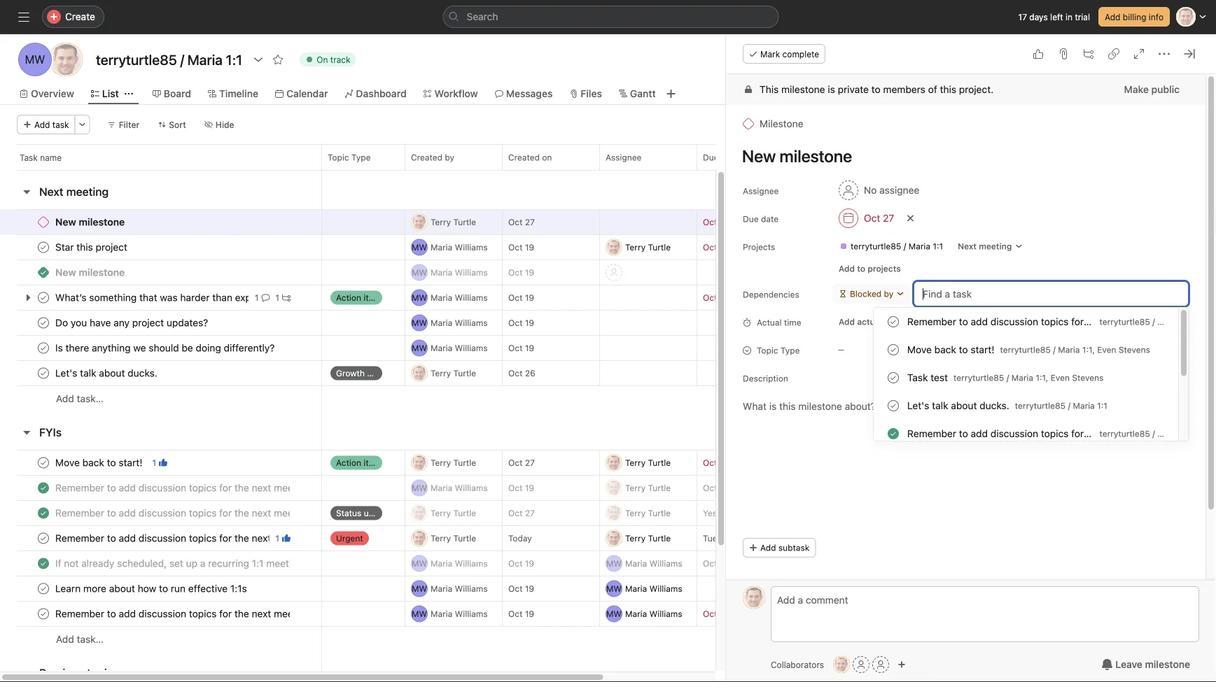 Task type: locate. For each thing, give the bounding box(es) containing it.
1 horizontal spatial meeting
[[979, 242, 1012, 251]]

collapse task list for this section image for fyis
[[21, 427, 32, 438]]

milestone for leave
[[1146, 659, 1191, 671]]

1 new milestone cell from the top
[[0, 209, 322, 235]]

add task… button up 'previous topics' button
[[56, 633, 104, 648]]

overview link
[[20, 86, 74, 102]]

0 vertical spatial oct 24
[[703, 484, 730, 493]]

0 horizontal spatial assignee
[[606, 153, 642, 163]]

move tasks between sections image
[[299, 510, 307, 518]]

24 for maria williams
[[720, 610, 730, 620]]

type down actual time
[[781, 346, 800, 356]]

2 created from the left
[[509, 153, 540, 163]]

1 completed milestone image from the top
[[38, 217, 49, 228]]

completed image inside "do you have any project updates?" cell
[[35, 315, 52, 332]]

6 completed image from the top
[[35, 606, 52, 623]]

oct 19 for fourth remember to add discussion topics for the next meeting cell from the bottom of the header fyis tree grid
[[509, 484, 534, 493]]

3 completed checkbox from the top
[[35, 581, 52, 598]]

next meeting right 1:1
[[958, 242, 1012, 251]]

add left the actual
[[839, 317, 855, 327]]

1 vertical spatial next meeting
[[958, 242, 1012, 251]]

main content
[[726, 74, 1206, 660]]

1 vertical spatial date
[[761, 214, 779, 224]]

next inside button
[[39, 185, 63, 199]]

5 completed image from the top
[[35, 556, 52, 573]]

complete
[[783, 49, 820, 59]]

topic
[[328, 153, 349, 163], [757, 346, 779, 356]]

in
[[1066, 12, 1073, 22]]

1 horizontal spatial type
[[781, 346, 800, 356]]

1 vertical spatial item
[[364, 458, 381, 468]]

item
[[364, 293, 381, 303], [364, 458, 381, 468]]

1 vertical spatial add task… button
[[56, 633, 104, 648]]

1 horizontal spatial assignee
[[743, 186, 779, 196]]

1 button for action item
[[150, 456, 170, 470]]

oct 27 button
[[833, 206, 901, 231]]

add task… inside header next meeting tree grid
[[56, 393, 104, 405]]

0 vertical spatial add task…
[[56, 393, 104, 405]]

4 completed image from the top
[[35, 455, 52, 472]]

maria inside creator for what's something that was harder than expected? cell
[[431, 293, 453, 303]]

on track
[[317, 55, 351, 64]]

3 collapse task list for this section image from the top
[[21, 668, 32, 679]]

1 vertical spatial 1 button
[[273, 532, 293, 546]]

0 vertical spatial milestone
[[782, 84, 826, 95]]

tt button right "collaborators"
[[834, 657, 850, 674]]

completed image for completed option for remember to add discussion topics for the next meeting text box at left
[[35, 606, 52, 623]]

1 vertical spatial new milestone text field
[[53, 266, 129, 280]]

meeting inside popup button
[[979, 242, 1012, 251]]

action inside header fyis tree grid
[[336, 458, 361, 468]]

topic type down the dashboard link
[[328, 153, 371, 163]]

0 vertical spatial due
[[703, 153, 719, 163]]

search
[[467, 11, 498, 22]]

Let's talk about ducks. text field
[[53, 367, 162, 381]]

type inside main content
[[781, 346, 800, 356]]

turtle inside creator for let's talk about ducks. 'cell'
[[454, 369, 476, 379]]

completed image inside learn more about how to run effective 1:1s cell
[[35, 581, 52, 598]]

1 for urgent
[[276, 534, 279, 544]]

1 completed checkbox from the top
[[35, 315, 52, 332]]

created for created on
[[509, 153, 540, 163]]

1 vertical spatial add task…
[[56, 634, 104, 646]]

remember to add discussion topics for the next meeting cell down move back to start! cell
[[0, 501, 322, 527]]

add task… button down let's talk about ducks. text field
[[56, 392, 104, 407]]

2 add task… from the top
[[56, 634, 104, 646]]

1 vertical spatial milestone
[[1146, 659, 1191, 671]]

attachments: add a file to this task, new milestone image
[[1058, 48, 1070, 60]]

completed checkbox for do you have any project updates? text box
[[35, 315, 52, 332]]

2 creator for new milestone cell from the top
[[405, 260, 503, 286]]

1 creator for new milestone cell from the top
[[405, 209, 503, 235]]

add up previous
[[56, 634, 74, 646]]

0 horizontal spatial created
[[411, 153, 443, 163]]

completed checkbox inside "do you have any project updates?" cell
[[35, 315, 52, 332]]

2 item from the top
[[364, 458, 381, 468]]

add task… row down conversation
[[0, 386, 846, 412]]

mark
[[761, 49, 780, 59]]

0 horizontal spatial milestone
[[782, 84, 826, 95]]

New milestone text field
[[53, 215, 129, 229], [53, 266, 129, 280]]

by down 'workflow' link
[[445, 153, 455, 163]]

next meeting down name
[[39, 185, 109, 199]]

trial
[[1075, 12, 1091, 22]]

maria williams inside the creator for star this project 'cell'
[[431, 243, 488, 253]]

maria inside the creator for star this project 'cell'
[[431, 243, 453, 253]]

creator for new milestone cell containing mw
[[405, 260, 503, 286]]

/
[[904, 242, 907, 251]]

oct 24
[[703, 484, 730, 493], [703, 610, 730, 620]]

2 completed image from the top
[[35, 315, 52, 332]]

0 horizontal spatial meeting
[[66, 185, 109, 199]]

next up completed milestone option
[[39, 185, 63, 199]]

Is there anything we should be doing differently? text field
[[53, 341, 279, 355]]

1 vertical spatial due
[[743, 214, 759, 224]]

2 action from the top
[[336, 458, 361, 468]]

add task…
[[56, 393, 104, 405], [56, 634, 104, 646]]

terry
[[431, 217, 451, 227], [626, 243, 646, 253], [431, 369, 451, 379], [431, 458, 451, 468], [626, 458, 646, 468], [626, 484, 646, 493], [431, 509, 451, 519], [626, 509, 646, 519], [431, 534, 451, 544], [626, 534, 646, 544]]

assignee
[[606, 153, 642, 163], [743, 186, 779, 196]]

1 vertical spatial topic
[[757, 346, 779, 356]]

add task… up 'previous topics' button
[[56, 634, 104, 646]]

show options image
[[253, 54, 264, 65]]

1 vertical spatial task…
[[77, 634, 104, 646]]

1 horizontal spatial 1 button
[[273, 532, 293, 546]]

add up blocked
[[839, 264, 855, 274]]

new milestone text field down the star this project text box at the top left of the page
[[53, 266, 129, 280]]

more actions for this task image
[[1159, 48, 1170, 60]]

maria williams inside creator for learn more about how to run effective 1:1s cell
[[431, 585, 488, 594]]

completed checkbox inside learn more about how to run effective 1:1s cell
[[35, 581, 52, 598]]

0 horizontal spatial due
[[703, 153, 719, 163]]

1 collapse task list for this section image from the top
[[21, 186, 32, 198]]

add tab image
[[666, 88, 677, 99]]

maria inside creator for do you have any project updates? cell
[[431, 318, 453, 328]]

0 horizontal spatial 1
[[152, 458, 156, 468]]

completed checkbox for remember to add discussion topics for the next meeting text box at left
[[35, 606, 52, 623]]

add task… row down creator for learn more about how to run effective 1:1s cell
[[0, 627, 846, 653]]

Completed checkbox
[[35, 315, 52, 332], [35, 531, 52, 547], [35, 581, 52, 598], [35, 606, 52, 623]]

creator for new milestone cell down created by
[[405, 209, 503, 235]]

this milestone is private to members of this project.
[[760, 84, 994, 95]]

maria williams inside creator for is there anything we should be doing differently? "cell"
[[431, 344, 488, 353]]

0 horizontal spatial type
[[352, 153, 371, 163]]

add inside header fyis tree grid
[[56, 634, 74, 646]]

topic inside row
[[328, 153, 349, 163]]

due inside main content
[[743, 214, 759, 224]]

this
[[760, 84, 779, 95]]

maria williams inside creator for do you have any project updates? cell
[[431, 318, 488, 328]]

1 vertical spatial creator for new milestone cell
[[405, 260, 503, 286]]

1 action from the top
[[336, 293, 361, 303]]

mw inside creator for new milestone cell
[[412, 268, 427, 278]]

add task
[[34, 120, 69, 130]]

0 vertical spatial action item
[[336, 293, 381, 303]]

Remember to add discussion topics for the next meeting text field
[[53, 482, 291, 496], [53, 507, 291, 521], [53, 532, 270, 546]]

2 task… from the top
[[77, 634, 104, 646]]

actual time
[[757, 318, 802, 328]]

collapse task list for this section image
[[21, 186, 32, 198], [21, 427, 32, 438], [21, 668, 32, 679]]

collapse task list for this section image for next meeting
[[21, 186, 32, 198]]

1 vertical spatial assignee
[[743, 186, 779, 196]]

1 completed image from the top
[[35, 290, 52, 306]]

creator for new milestone cell
[[405, 209, 503, 235], [405, 260, 503, 286]]

0 vertical spatial creator for new milestone cell
[[405, 209, 503, 235]]

add left task
[[34, 120, 50, 130]]

1 button left urgent
[[273, 532, 293, 546]]

maria williams for creator for remember to add discussion topics for the next meeting cell associated with first remember to add discussion topics for the next meeting cell from the bottom of the header fyis tree grid
[[431, 610, 488, 620]]

tt button
[[743, 587, 766, 609], [834, 657, 850, 674]]

repeats image
[[739, 533, 750, 545]]

by right blocked
[[884, 289, 894, 299]]

1 vertical spatial action item button
[[322, 451, 405, 476]]

1 vertical spatial to
[[858, 264, 866, 274]]

add up fyis
[[56, 393, 74, 405]]

completed image for completed checkbox in the is there anything we should be doing differently? cell
[[35, 340, 52, 357]]

completed checkbox inside move back to start! cell
[[35, 455, 52, 472]]

maria williams inside creator for if not already scheduled, set up a recurring 1:1 meeting in your calendar cell
[[431, 559, 488, 569]]

1 horizontal spatial topic
[[757, 346, 779, 356]]

topic type
[[328, 153, 371, 163], [757, 346, 800, 356]]

item inside header next meeting tree grid
[[364, 293, 381, 303]]

remember to add discussion topics for the next meeting cell down "move back to start!" 'text field'
[[0, 476, 322, 502]]

5 completed checkbox from the top
[[35, 455, 52, 472]]

0 vertical spatial completed milestone image
[[38, 217, 49, 228]]

2 remember to add discussion topics for the next meeting text field from the top
[[53, 507, 291, 521]]

0 horizontal spatial topic
[[328, 153, 349, 163]]

3 completed checkbox from the top
[[35, 340, 52, 357]]

3 completed image from the top
[[35, 340, 52, 357]]

to
[[872, 84, 881, 95], [858, 264, 866, 274]]

0 horizontal spatial time
[[784, 318, 802, 328]]

action item inside header fyis tree grid
[[336, 458, 381, 468]]

private
[[838, 84, 869, 95]]

star this project cell
[[0, 235, 322, 261]]

0 vertical spatial meeting
[[66, 185, 109, 199]]

action right '1 subtask' image
[[336, 293, 361, 303]]

info
[[1149, 12, 1164, 22]]

1 vertical spatial remember to add discussion topics for the next meeting text field
[[53, 507, 291, 521]]

17 days left in trial
[[1019, 12, 1091, 22]]

calendar
[[286, 88, 328, 99]]

1 horizontal spatial 1
[[276, 534, 279, 544]]

maria inside creator for if not already scheduled, set up a recurring 1:1 meeting in your calendar cell
[[431, 559, 453, 569]]

1 vertical spatial type
[[781, 346, 800, 356]]

action item button
[[322, 285, 405, 311], [322, 451, 405, 476]]

mw inside the creator for star this project 'cell'
[[412, 243, 427, 253]]

next meeting button
[[952, 237, 1030, 256]]

add task button
[[17, 115, 75, 134]]

1 horizontal spatial created
[[509, 153, 540, 163]]

created left on
[[509, 153, 540, 163]]

0 vertical spatial action item button
[[322, 285, 405, 311]]

projects
[[743, 242, 776, 252]]

assignee up projects
[[743, 186, 779, 196]]

timer
[[959, 317, 980, 327]]

urgent button
[[322, 526, 405, 552]]

6 completed checkbox from the top
[[35, 480, 52, 497]]

workflow
[[435, 88, 478, 99]]

1 horizontal spatial by
[[884, 289, 894, 299]]

1 creator for remember to add discussion topics for the next meeting cell from the top
[[405, 476, 503, 502]]

due date
[[703, 153, 739, 163], [743, 214, 779, 224]]

completed image inside move back to start! cell
[[35, 455, 52, 472]]

0 horizontal spatial topic type
[[328, 153, 371, 163]]

maria williams for creator for new milestone cell containing mw
[[431, 268, 488, 278]]

due date inside new milestone dialog
[[743, 214, 779, 224]]

0 vertical spatial date
[[721, 153, 739, 163]]

add task… inside header fyis tree grid
[[56, 634, 104, 646]]

1 vertical spatial topic type
[[757, 346, 800, 356]]

start
[[937, 317, 957, 327]]

milestone right leave
[[1146, 659, 1191, 671]]

1 horizontal spatial due date
[[743, 214, 779, 224]]

1 completed image from the top
[[35, 239, 52, 256]]

terry turtle inside creator for move back to start! cell
[[431, 458, 476, 468]]

1 vertical spatial add task… row
[[0, 627, 846, 653]]

type inside row
[[352, 153, 371, 163]]

2 remember to add discussion topics for the next meeting cell from the top
[[0, 501, 322, 527]]

0 vertical spatial topic type
[[328, 153, 371, 163]]

creator for what's something that was harder than expected? cell
[[405, 285, 503, 311]]

1 vertical spatial due date
[[743, 214, 779, 224]]

task… inside header next meeting tree grid
[[77, 393, 104, 405]]

2 completed checkbox from the top
[[35, 290, 52, 306]]

add actual time
[[839, 317, 903, 327]]

maria williams inside creator for what's something that was harder than expected? cell
[[431, 293, 488, 303]]

5 completed image from the top
[[35, 531, 52, 547]]

1 horizontal spatial due
[[743, 214, 759, 224]]

blocked by button
[[833, 284, 911, 304]]

completed checkbox inside star this project cell
[[35, 239, 52, 256]]

add task… down let's talk about ducks. text field
[[56, 393, 104, 405]]

milestone inside button
[[1146, 659, 1191, 671]]

leave milestone button
[[1093, 653, 1200, 678]]

list link
[[91, 86, 119, 102]]

add subtask image
[[1084, 48, 1095, 60]]

action up status
[[336, 458, 361, 468]]

24 for terry turtle
[[720, 484, 730, 493]]

4 creator for remember to add discussion topics for the next meeting cell from the top
[[405, 602, 503, 628]]

0 vertical spatial to
[[872, 84, 881, 95]]

turtle inside creator for new milestone cell
[[454, 217, 476, 227]]

creator for remember to add discussion topics for the next meeting cell for first remember to add discussion topics for the next meeting cell from the bottom of the header fyis tree grid
[[405, 602, 503, 628]]

0 horizontal spatial to
[[858, 264, 866, 274]]

task… for fyis
[[77, 634, 104, 646]]

1 vertical spatial collapse task list for this section image
[[21, 427, 32, 438]]

completed image
[[35, 239, 52, 256], [35, 315, 52, 332], [35, 340, 52, 357], [35, 455, 52, 472], [35, 531, 52, 547], [35, 606, 52, 623]]

created
[[411, 153, 443, 163], [509, 153, 540, 163]]

0 vertical spatial assignee
[[606, 153, 642, 163]]

row containing task name
[[0, 144, 846, 170]]

name
[[40, 153, 62, 163]]

type down the dashboard link
[[352, 153, 371, 163]]

0 vertical spatial task…
[[77, 393, 104, 405]]

1 created from the left
[[411, 153, 443, 163]]

item inside header fyis tree grid
[[364, 458, 381, 468]]

0 likes. click to like this task image
[[1033, 48, 1044, 60]]

0 vertical spatial by
[[445, 153, 455, 163]]

gantt link
[[619, 86, 656, 102]]

1 add task… from the top
[[56, 393, 104, 405]]

0 vertical spatial new milestone cell
[[0, 209, 322, 235]]

add right repeats icon
[[761, 544, 776, 553]]

dashboard link
[[345, 86, 407, 102]]

new milestone text field for tt
[[53, 215, 129, 229]]

4 completed checkbox from the top
[[35, 365, 52, 382]]

to right private
[[872, 84, 881, 95]]

task…
[[77, 393, 104, 405], [77, 634, 104, 646]]

gantt
[[630, 88, 656, 99]]

0 vertical spatial 24
[[720, 484, 730, 493]]

0 horizontal spatial 1 button
[[150, 456, 170, 470]]

by inside popup button
[[884, 289, 894, 299]]

completed checkbox inside if not already scheduled, set up a recurring 1:1 meeting in your calendar 'cell'
[[35, 556, 52, 573]]

oct 27
[[864, 213, 895, 224], [509, 217, 535, 227], [703, 217, 730, 227], [509, 458, 535, 468], [703, 458, 730, 468], [509, 509, 535, 519]]

add inside button
[[761, 544, 776, 553]]

by inside row
[[445, 153, 455, 163]]

williams inside creator for is there anything we should be doing differently? "cell"
[[455, 344, 488, 353]]

1 completed checkbox from the top
[[35, 239, 52, 256]]

1 vertical spatial next
[[958, 242, 977, 251]]

0 vertical spatial due date
[[703, 153, 739, 163]]

add task… button inside header next meeting tree grid
[[56, 392, 104, 407]]

completed checkbox inside 'let's talk about ducks.' cell
[[35, 365, 52, 382]]

1 action item from the top
[[336, 293, 381, 303]]

oct 26
[[509, 369, 536, 379]]

0 vertical spatial action
[[336, 293, 361, 303]]

0 horizontal spatial by
[[445, 153, 455, 163]]

williams inside creator for learn more about how to run effective 1:1s cell
[[455, 585, 488, 594]]

1 inside move back to start! cell
[[152, 458, 156, 468]]

Completed milestone checkbox
[[38, 217, 49, 228]]

2 collapse task list for this section image from the top
[[21, 427, 32, 438]]

4 completed image from the top
[[35, 505, 52, 522]]

tt inside creator for move back to start! cell
[[414, 458, 425, 468]]

1 vertical spatial completed milestone image
[[38, 267, 49, 278]]

remember to add discussion topics for the next meeting cell up the if not already scheduled, set up a recurring 1:1 meeting in your calendar text box
[[0, 526, 322, 552]]

1 button inside move back to start! cell
[[150, 456, 170, 470]]

1 vertical spatial 24
[[720, 610, 730, 620]]

update
[[364, 509, 392, 519]]

meeting up the star this project text box at the top left of the page
[[66, 185, 109, 199]]

next inside popup button
[[958, 242, 977, 251]]

collapse task list for this section image left previous
[[21, 668, 32, 679]]

completed milestone image
[[38, 217, 49, 228], [38, 267, 49, 278]]

add task… row for fyis
[[0, 627, 846, 653]]

creator for new milestone cell containing tt
[[405, 209, 503, 235]]

2 completed milestone image from the top
[[38, 267, 49, 278]]

1 vertical spatial oct 24
[[703, 610, 730, 620]]

19
[[525, 243, 534, 253], [720, 243, 729, 253], [525, 268, 534, 278], [525, 293, 534, 303], [525, 318, 534, 328], [525, 344, 534, 353], [525, 484, 534, 493], [525, 559, 534, 569], [720, 559, 729, 569], [525, 585, 534, 594], [525, 610, 534, 620]]

topic inside main content
[[757, 346, 779, 356]]

time
[[885, 317, 903, 327], [784, 318, 802, 328]]

1 vertical spatial by
[[884, 289, 894, 299]]

2 completed checkbox from the top
[[35, 531, 52, 547]]

None text field
[[92, 47, 246, 72]]

0 vertical spatial new milestone text field
[[53, 215, 129, 229]]

add task… row
[[0, 386, 846, 412], [0, 627, 846, 653]]

creator for move back to start! cell
[[405, 450, 503, 476]]

0 vertical spatial add task… row
[[0, 386, 846, 412]]

williams inside the creator for star this project 'cell'
[[455, 243, 488, 253]]

1 oct 24 from the top
[[703, 484, 730, 493]]

creator for remember to add discussion topics for the next meeting cell for remember to add discussion topics for the next meeting cell containing 1
[[405, 526, 503, 552]]

completed image
[[35, 290, 52, 306], [35, 365, 52, 382], [35, 480, 52, 497], [35, 505, 52, 522], [35, 556, 52, 573], [35, 581, 52, 598]]

1 subtask image
[[282, 294, 291, 302]]

task… inside header fyis tree grid
[[77, 634, 104, 646]]

Star this project text field
[[53, 241, 132, 255]]

mw
[[25, 53, 45, 66], [412, 243, 427, 253], [412, 268, 427, 278], [412, 293, 427, 303], [412, 318, 427, 328], [412, 344, 427, 353], [412, 484, 427, 493], [412, 559, 427, 569], [607, 559, 622, 569], [412, 585, 427, 594], [607, 585, 622, 594], [412, 610, 427, 620], [607, 610, 622, 620]]

completed image inside if not already scheduled, set up a recurring 1:1 meeting in your calendar 'cell'
[[35, 556, 52, 573]]

williams inside creator for if not already scheduled, set up a recurring 1:1 meeting in your calendar cell
[[455, 559, 488, 569]]

0 horizontal spatial tt button
[[743, 587, 766, 609]]

3 completed image from the top
[[35, 480, 52, 497]]

1 task… from the top
[[77, 393, 104, 405]]

completed image inside star this project cell
[[35, 239, 52, 256]]

next
[[39, 185, 63, 199], [958, 242, 977, 251]]

row
[[0, 144, 846, 170], [17, 170, 829, 171], [0, 209, 846, 235], [0, 235, 846, 261], [0, 260, 846, 286], [0, 285, 846, 311], [0, 310, 846, 336], [0, 336, 846, 361], [0, 361, 846, 387], [0, 450, 846, 476], [0, 476, 846, 502], [0, 501, 846, 527], [0, 526, 846, 552], [0, 551, 846, 577], [0, 576, 846, 602], [0, 602, 846, 628]]

2 vertical spatial remember to add discussion topics for the next meeting text field
[[53, 532, 270, 546]]

1 horizontal spatial next meeting
[[958, 242, 1012, 251]]

by
[[445, 153, 455, 163], [884, 289, 894, 299]]

to left projects
[[858, 264, 866, 274]]

project.
[[959, 84, 994, 95]]

turtle inside creator for move back to start! cell
[[454, 458, 476, 468]]

1 inside remember to add discussion topics for the next meeting cell
[[276, 534, 279, 544]]

2 new milestone text field from the top
[[53, 266, 129, 280]]

add task… button inside header fyis tree grid
[[56, 633, 104, 648]]

remember to add discussion topics for the next meeting text field down move back to start! cell
[[53, 482, 291, 496]]

maria williams inside creator for new milestone cell
[[431, 268, 488, 278]]

creator for if not already scheduled, set up a recurring 1:1 meeting in your calendar cell
[[405, 551, 503, 577]]

action inside row
[[336, 293, 361, 303]]

expand subtask list for the task what's something that was harder than expected? image
[[22, 292, 34, 304]]

Completed checkbox
[[35, 239, 52, 256], [35, 290, 52, 306], [35, 340, 52, 357], [35, 365, 52, 382], [35, 455, 52, 472], [35, 480, 52, 497], [35, 505, 52, 522], [35, 556, 52, 573]]

1 horizontal spatial to
[[872, 84, 881, 95]]

on track button
[[294, 50, 363, 69]]

1 add task… button from the top
[[56, 392, 104, 407]]

header next meeting tree grid
[[0, 209, 846, 412]]

1 horizontal spatial topic type
[[757, 346, 800, 356]]

completed milestone image down completed milestone option
[[38, 267, 49, 278]]

remember to add discussion topics for the next meeting cell containing 1
[[0, 526, 322, 552]]

time right the actual
[[885, 317, 903, 327]]

remember to add discussion topics for the next meeting text field up the if not already scheduled, set up a recurring 1:1 meeting in your calendar text box
[[53, 507, 291, 521]]

row containing growth conversation
[[0, 361, 846, 387]]

add task… for fyis
[[56, 634, 104, 646]]

1 add task… row from the top
[[0, 386, 846, 412]]

1 vertical spatial tt button
[[834, 657, 850, 674]]

completed milestone image down next meeting button
[[38, 217, 49, 228]]

creator for do you have any project updates? cell
[[405, 310, 503, 336]]

new milestone cell
[[0, 209, 322, 235], [0, 260, 322, 286]]

4 completed checkbox from the top
[[35, 606, 52, 623]]

0 vertical spatial next meeting
[[39, 185, 109, 199]]

add task… button for next meeting
[[56, 392, 104, 407]]

1 button
[[150, 456, 170, 470], [273, 532, 293, 546]]

creator for new milestone cell up creator for do you have any project updates? cell
[[405, 260, 503, 286]]

if not already scheduled, set up a recurring 1:1 meeting in your calendar cell
[[0, 551, 322, 577]]

2 creator for remember to add discussion topics for the next meeting cell from the top
[[405, 501, 503, 527]]

main content containing this milestone is private to members of this project.
[[726, 74, 1206, 660]]

add subtask button
[[743, 539, 816, 558]]

tt button down 'add subtask' button
[[743, 587, 766, 609]]

due inside row
[[703, 153, 719, 163]]

2 new milestone cell from the top
[[0, 260, 322, 286]]

new milestone cell for tt
[[0, 209, 322, 235]]

assignee down gantt link
[[606, 153, 642, 163]]

next right 1:1
[[958, 242, 977, 251]]

task… up 'previous topics' button
[[77, 634, 104, 646]]

oct 19 for if not already scheduled, set up a recurring 1:1 meeting in your calendar 'cell'
[[509, 559, 534, 569]]

new milestone cell for mw
[[0, 260, 322, 286]]

search list box
[[443, 6, 779, 28]]

milestone left is at the right top
[[782, 84, 826, 95]]

filter
[[119, 120, 140, 130]]

remember to add discussion topics for the next meeting text field for status update
[[53, 507, 291, 521]]

1 action item button from the top
[[322, 285, 405, 311]]

remember to add discussion topics for the next meeting text field for urgent
[[53, 532, 270, 546]]

collapse task list for this section image left fyis
[[21, 427, 32, 438]]

0 vertical spatial next
[[39, 185, 63, 199]]

1 vertical spatial meeting
[[979, 242, 1012, 251]]

1 vertical spatial new milestone cell
[[0, 260, 322, 286]]

6 completed image from the top
[[35, 581, 52, 598]]

0 vertical spatial remember to add discussion topics for the next meeting text field
[[53, 482, 291, 496]]

calendar link
[[275, 86, 328, 102]]

topic type down actual time
[[757, 346, 800, 356]]

add inside header next meeting tree grid
[[56, 393, 74, 405]]

billing
[[1123, 12, 1147, 22]]

0 vertical spatial collapse task list for this section image
[[21, 186, 32, 198]]

maria
[[909, 242, 931, 251], [431, 243, 453, 253], [431, 268, 453, 278], [431, 293, 453, 303], [431, 318, 453, 328], [431, 344, 453, 353], [431, 484, 453, 493], [431, 559, 453, 569], [626, 559, 647, 569], [431, 585, 453, 594], [626, 585, 647, 594], [431, 610, 453, 620], [626, 610, 647, 620]]

1
[[152, 458, 156, 468], [276, 534, 279, 544]]

1 horizontal spatial next
[[958, 242, 977, 251]]

search button
[[443, 6, 779, 28]]

type
[[352, 153, 371, 163], [781, 346, 800, 356]]

move back to start! cell
[[0, 450, 322, 476]]

0 vertical spatial 1 button
[[150, 456, 170, 470]]

status update button
[[322, 501, 405, 526]]

maria williams
[[431, 243, 488, 253], [431, 268, 488, 278], [431, 293, 488, 303], [431, 318, 488, 328], [431, 344, 488, 353], [431, 484, 488, 493], [431, 559, 488, 569], [626, 559, 683, 569], [431, 585, 488, 594], [626, 585, 683, 594], [431, 610, 488, 620], [626, 610, 683, 620]]

1 remember to add discussion topics for the next meeting cell from the top
[[0, 476, 322, 502]]

more actions image
[[78, 120, 87, 129]]

remember to add discussion topics for the next meeting cell
[[0, 476, 322, 502], [0, 501, 322, 527], [0, 526, 322, 552], [0, 602, 322, 628]]

3 remember to add discussion topics for the next meeting cell from the top
[[0, 526, 322, 552]]

board link
[[153, 86, 191, 102]]

completed checkbox inside is there anything we should be doing differently? cell
[[35, 340, 52, 357]]

1 button right "move back to start!" 'text field'
[[150, 456, 170, 470]]

0 vertical spatial 1
[[152, 458, 156, 468]]

0 vertical spatial topic
[[328, 153, 349, 163]]

0 vertical spatial type
[[352, 153, 371, 163]]

1 item from the top
[[364, 293, 381, 303]]

remember to add discussion topics for the next meeting cell down the learn more about how to run effective 1:1s "text box"
[[0, 602, 322, 628]]

completed image inside is there anything we should be doing differently? cell
[[35, 340, 52, 357]]

action item inside header next meeting tree grid
[[336, 293, 381, 303]]

remember to add discussion topics for the next meeting text field up if not already scheduled, set up a recurring 1:1 meeting in your calendar 'cell'
[[53, 532, 270, 546]]

action item for 2nd action item popup button from the top
[[336, 458, 381, 468]]

no assignee button
[[833, 178, 926, 203]]

3 remember to add discussion topics for the next meeting text field from the top
[[53, 532, 270, 546]]

meeting right 1:1
[[979, 242, 1012, 251]]

creator for remember to add discussion topics for the next meeting cell
[[405, 476, 503, 502], [405, 501, 503, 527], [405, 526, 503, 552], [405, 602, 503, 628]]

task… down let's talk about ducks. text field
[[77, 393, 104, 405]]

1 24 from the top
[[720, 484, 730, 493]]

mw inside creator for if not already scheduled, set up a recurring 1:1 meeting in your calendar cell
[[412, 559, 427, 569]]

1 vertical spatial action
[[336, 458, 361, 468]]

board
[[164, 88, 191, 99]]

1 button for urgent
[[273, 532, 293, 546]]

2 action item from the top
[[336, 458, 381, 468]]

2 oct 24 from the top
[[703, 610, 730, 620]]

collapse task list for this section image down the task
[[21, 186, 32, 198]]

0 vertical spatial item
[[364, 293, 381, 303]]

7 completed checkbox from the top
[[35, 505, 52, 522]]

Learn more about how to run effective 1:1s text field
[[53, 582, 251, 596]]

1 vertical spatial action item
[[336, 458, 381, 468]]

new milestone text field up the star this project text box at the top left of the page
[[53, 215, 129, 229]]

0 vertical spatial add task… button
[[56, 392, 104, 407]]

add actual time button
[[833, 312, 909, 332]]

add a task to this section image
[[126, 668, 137, 679]]

oct 24 for maria williams
[[703, 610, 730, 620]]

created down 'workflow' link
[[411, 153, 443, 163]]

8 completed checkbox from the top
[[35, 556, 52, 573]]

status update
[[336, 509, 392, 519]]

2 24 from the top
[[720, 610, 730, 620]]

1 horizontal spatial date
[[761, 214, 779, 224]]

2 add task… button from the top
[[56, 633, 104, 648]]

1 vertical spatial 1
[[276, 534, 279, 544]]

completed image inside 'let's talk about ducks.' cell
[[35, 365, 52, 382]]

2 add task… row from the top
[[0, 627, 846, 653]]

1 horizontal spatial milestone
[[1146, 659, 1191, 671]]

time right actual
[[784, 318, 802, 328]]

2 vertical spatial collapse task list for this section image
[[21, 668, 32, 679]]

oct 24 for terry turtle
[[703, 484, 730, 493]]

2 completed image from the top
[[35, 365, 52, 382]]

17
[[1019, 12, 1028, 22]]

3 creator for remember to add discussion topics for the next meeting cell from the top
[[405, 526, 503, 552]]

completed milestone image for mw
[[38, 267, 49, 278]]

1 new milestone text field from the top
[[53, 215, 129, 229]]



Task type: describe. For each thing, give the bounding box(es) containing it.
timeline link
[[208, 86, 258, 102]]

task name
[[20, 153, 62, 163]]

track
[[330, 55, 351, 64]]

on
[[542, 153, 552, 163]]

action for 2nd action item popup button from the top
[[336, 458, 361, 468]]

maria inside creator for learn more about how to run effective 1:1s cell
[[431, 585, 453, 594]]

next meeting inside popup button
[[958, 242, 1012, 251]]

1 horizontal spatial tt button
[[834, 657, 850, 674]]

row containing status update
[[0, 501, 846, 527]]

oct 19 for "do you have any project updates?" cell
[[509, 318, 534, 328]]

previous
[[39, 667, 84, 680]]

workflow link
[[424, 86, 478, 102]]

creator for new milestone cell for oct 27
[[405, 209, 503, 235]]

time inside dropdown button
[[885, 317, 903, 327]]

task… for next meeting
[[77, 393, 104, 405]]

actual
[[757, 318, 782, 328]]

dashboard
[[356, 88, 407, 99]]

assignee inside new milestone dialog
[[743, 186, 779, 196]]

this
[[940, 84, 957, 95]]

terry inside creator for move back to start! cell
[[431, 458, 451, 468]]

creator for remember to add discussion topics for the next meeting cell for 2nd remember to add discussion topics for the next meeting cell from the top of the header fyis tree grid
[[405, 501, 503, 527]]

0 horizontal spatial due date
[[703, 153, 739, 163]]

1 for action item
[[152, 458, 156, 468]]

terry inside creator for let's talk about ducks. 'cell'
[[431, 369, 451, 379]]

list
[[102, 88, 119, 99]]

What's something that was harder than expected? text field
[[53, 291, 249, 305]]

—
[[838, 346, 845, 354]]

hide button
[[198, 115, 241, 134]]

completed checkbox for 'let's talk about ducks.' cell
[[35, 365, 52, 382]]

0 horizontal spatial date
[[721, 153, 739, 163]]

Do you have any project updates? text field
[[53, 316, 212, 330]]

Find a task text field
[[914, 282, 1189, 307]]

1 comment image
[[262, 294, 270, 302]]

oct 19 for learn more about how to run effective 1:1s cell
[[509, 585, 534, 594]]

status
[[336, 509, 362, 519]]

completed image for 2nd remember to add discussion topics for the next meeting cell from the top of the header fyis tree grid
[[35, 505, 52, 522]]

make
[[1125, 84, 1149, 95]]

what's something that was harder than expected? cell
[[0, 285, 322, 311]]

williams inside creator for new milestone cell
[[455, 268, 488, 278]]

add task… for next meeting
[[56, 393, 104, 405]]

on
[[317, 55, 328, 64]]

27 inside dropdown button
[[883, 213, 895, 224]]

completed image for completed option inside "do you have any project updates?" cell
[[35, 315, 52, 332]]

close details image
[[1184, 48, 1196, 60]]

mark complete
[[761, 49, 820, 59]]

creator for is there anything we should be doing differently? cell
[[405, 336, 503, 361]]

action item for 2nd action item popup button from the bottom of the page
[[336, 293, 381, 303]]

oct 23
[[703, 293, 730, 303]]

create
[[65, 11, 95, 22]]

williams inside creator for what's something that was harder than expected? cell
[[455, 293, 488, 303]]

header fyis tree grid
[[0, 450, 846, 653]]

maria williams for creator for learn more about how to run effective 1:1s cell
[[431, 585, 488, 594]]

completed image for fourth remember to add discussion topics for the next meeting cell from the bottom of the header fyis tree grid
[[35, 480, 52, 497]]

maria inside creator for is there anything we should be doing differently? "cell"
[[431, 344, 453, 353]]

fyis
[[39, 426, 62, 440]]

completed checkbox for if not already scheduled, set up a recurring 1:1 meeting in your calendar 'cell'
[[35, 556, 52, 573]]

is
[[828, 84, 836, 95]]

add to projects
[[839, 264, 901, 274]]

meeting inside button
[[66, 185, 109, 199]]

26
[[525, 369, 536, 379]]

row containing tt
[[0, 209, 846, 235]]

add billing info
[[1105, 12, 1164, 22]]

create button
[[42, 6, 104, 28]]

leave
[[1116, 659, 1143, 671]]

1 remember to add discussion topics for the next meeting text field from the top
[[53, 482, 291, 496]]

williams inside creator for do you have any project updates? cell
[[455, 318, 488, 328]]

topics
[[87, 667, 119, 680]]

oct 19 for first remember to add discussion topics for the next meeting cell from the bottom of the header fyis tree grid
[[509, 610, 534, 620]]

expand sidebar image
[[18, 11, 29, 22]]

oct 19 inside row
[[509, 293, 534, 303]]

more section actions image
[[146, 668, 157, 679]]

created on
[[509, 153, 552, 163]]

completed checkbox for the learn more about how to run effective 1:1s "text box"
[[35, 581, 52, 598]]

growth conversation
[[336, 369, 418, 379]]

add or remove collaborators image
[[898, 661, 906, 670]]

row containing action item
[[0, 285, 846, 311]]

blocked by
[[850, 289, 894, 299]]

full screen image
[[1134, 48, 1145, 60]]

If not already scheduled, set up a recurring 1:1 meeting in your calendar text field
[[53, 557, 291, 571]]

repeats image
[[753, 292, 764, 304]]

creator for remember to add discussion topics for the next meeting cell for fourth remember to add discussion topics for the next meeting cell from the bottom of the header fyis tree grid
[[405, 476, 503, 502]]

projects
[[868, 264, 901, 274]]

of
[[929, 84, 938, 95]]

maria williams for creator for if not already scheduled, set up a recurring 1:1 meeting in your calendar cell
[[431, 559, 488, 569]]

learn more about how to run effective 1:1s cell
[[0, 576, 322, 602]]

public
[[1152, 84, 1180, 95]]

today
[[509, 534, 532, 544]]

completed checkbox for fourth remember to add discussion topics for the next meeting cell from the bottom of the header fyis tree grid
[[35, 480, 52, 497]]

clear due date image
[[907, 214, 915, 223]]

Move back to start! text field
[[53, 456, 147, 470]]

add to starred image
[[273, 54, 284, 65]]

completed image for if not already scheduled, set up a recurring 1:1 meeting in your calendar 'cell'
[[35, 556, 52, 573]]

by for created by
[[445, 153, 455, 163]]

is there anything we should be doing differently? cell
[[0, 336, 322, 361]]

dependencies
[[743, 290, 800, 300]]

completed image for completed checkbox in star this project cell
[[35, 239, 52, 256]]

start timer
[[937, 317, 980, 327]]

0 vertical spatial tt button
[[743, 587, 766, 609]]

add task… row for next meeting
[[0, 386, 846, 412]]

files link
[[570, 86, 602, 102]]

created for created by
[[411, 153, 443, 163]]

task
[[52, 120, 69, 130]]

oct 19 for new milestone cell related to mw
[[509, 268, 534, 278]]

add left billing
[[1105, 12, 1121, 22]]

sort
[[169, 120, 186, 130]]

Task Name text field
[[733, 140, 1189, 172]]

topic type inside main content
[[757, 346, 800, 356]]

let's talk about ducks. cell
[[0, 361, 322, 387]]

Completed milestone checkbox
[[38, 267, 49, 278]]

creator for let's talk about ducks. cell
[[405, 361, 503, 387]]

oct 27 inside dropdown button
[[864, 213, 895, 224]]

add subtask
[[761, 544, 810, 553]]

growth
[[336, 369, 365, 379]]

date inside new milestone dialog
[[761, 214, 779, 224]]

2 action item button from the top
[[322, 451, 405, 476]]

leave milestone
[[1116, 659, 1191, 671]]

completed image for learn more about how to run effective 1:1s cell
[[35, 581, 52, 598]]

terry turtle inside creator for let's talk about ducks. 'cell'
[[431, 369, 476, 379]]

completed image for 'let's talk about ducks.' cell
[[35, 365, 52, 382]]

23
[[720, 293, 730, 303]]

mw inside creator for learn more about how to run effective 1:1s cell
[[412, 585, 427, 594]]

maria williams for creator for what's something that was harder than expected? cell
[[431, 293, 488, 303]]

maria williams for creator for remember to add discussion topics for the next meeting cell associated with fourth remember to add discussion topics for the next meeting cell from the bottom of the header fyis tree grid
[[431, 484, 488, 493]]

messages
[[506, 88, 553, 99]]

maria inside "link"
[[909, 242, 931, 251]]

completed checkbox for is there anything we should be doing differently? cell
[[35, 340, 52, 357]]

completed milestone image for tt
[[38, 217, 49, 228]]

tab actions image
[[125, 90, 133, 98]]

main content inside new milestone dialog
[[726, 74, 1206, 660]]

files
[[581, 88, 602, 99]]

oct 19 for is there anything we should be doing differently? cell
[[509, 344, 534, 353]]

previous topics button
[[39, 661, 119, 683]]

make public button
[[1115, 77, 1189, 102]]

creator for new milestone cell for oct 19
[[405, 260, 503, 286]]

days
[[1030, 12, 1048, 22]]

subtask
[[779, 544, 810, 553]]

hide
[[216, 120, 234, 130]]

completed checkbox for 2nd remember to add discussion topics for the next meeting cell from the top of the header fyis tree grid
[[35, 505, 52, 522]]

no assignee
[[864, 185, 920, 196]]

copy milestone link image
[[1109, 48, 1120, 60]]

members
[[884, 84, 926, 95]]

creator for learn more about how to run effective 1:1s cell
[[405, 576, 503, 602]]

by for blocked by
[[884, 289, 894, 299]]

topic type inside row
[[328, 153, 371, 163]]

milestone for this
[[782, 84, 826, 95]]

maria williams for creator for do you have any project updates? cell
[[431, 318, 488, 328]]

4 remember to add discussion topics for the next meeting cell from the top
[[0, 602, 322, 628]]

terryturtle85
[[851, 242, 902, 251]]

oct 19 for star this project cell
[[509, 243, 534, 253]]

overview
[[31, 88, 74, 99]]

Remember to add discussion topics for the next meeting text field
[[53, 608, 291, 622]]

no
[[864, 185, 877, 196]]

completed checkbox for move back to start! cell
[[35, 455, 52, 472]]

mw inside creator for do you have any project updates? cell
[[412, 318, 427, 328]]

add billing info button
[[1099, 7, 1170, 27]]

terryturtle85 / maria 1:1 link
[[834, 240, 949, 254]]

new milestone text field for mw
[[53, 266, 129, 280]]

do you have any project updates? cell
[[0, 310, 322, 336]]

creator for star this project cell
[[405, 235, 503, 261]]

oct inside dropdown button
[[864, 213, 881, 224]]

next meeting button
[[39, 179, 109, 205]]

mark complete button
[[743, 44, 826, 64]]

mw inside creator for what's something that was harder than expected? cell
[[412, 293, 427, 303]]

maria williams for creator for is there anything we should be doing differently? "cell"
[[431, 344, 488, 353]]

start timer button
[[914, 312, 986, 332]]

mw inside creator for is there anything we should be doing differently? "cell"
[[412, 344, 427, 353]]

completed image for completed checkbox inside the move back to start! cell
[[35, 455, 52, 472]]

add task… button for fyis
[[56, 633, 104, 648]]

completed checkbox for star this project cell
[[35, 239, 52, 256]]

tt inside creator for let's talk about ducks. 'cell'
[[414, 369, 425, 379]]

created by
[[411, 153, 455, 163]]

growth conversation button
[[322, 361, 418, 386]]

action for 2nd action item popup button from the bottom of the page
[[336, 293, 361, 303]]

completed checkbox inside the what's something that was harder than expected? cell
[[35, 290, 52, 306]]

tuesday
[[703, 534, 736, 544]]

terryturtle85 / maria 1:1
[[851, 242, 944, 251]]

assignee inside row
[[606, 153, 642, 163]]

description
[[743, 374, 789, 384]]

completed image for second completed option from the top of the page
[[35, 531, 52, 547]]

collaborators
[[771, 661, 825, 670]]

task
[[20, 153, 38, 163]]

left
[[1051, 12, 1064, 22]]

sort button
[[151, 115, 193, 134]]

new milestone dialog
[[726, 34, 1217, 683]]

to inside button
[[858, 264, 866, 274]]

yesterday
[[703, 509, 742, 519]]

add inside dropdown button
[[839, 317, 855, 327]]

maria williams for the creator for star this project 'cell'
[[431, 243, 488, 253]]

conversation
[[367, 369, 418, 379]]

0 horizontal spatial next meeting
[[39, 185, 109, 199]]



Task type: vqa. For each thing, say whether or not it's contained in the screenshot.
Is there anything we should be doing differently? text box on the left 19
yes



